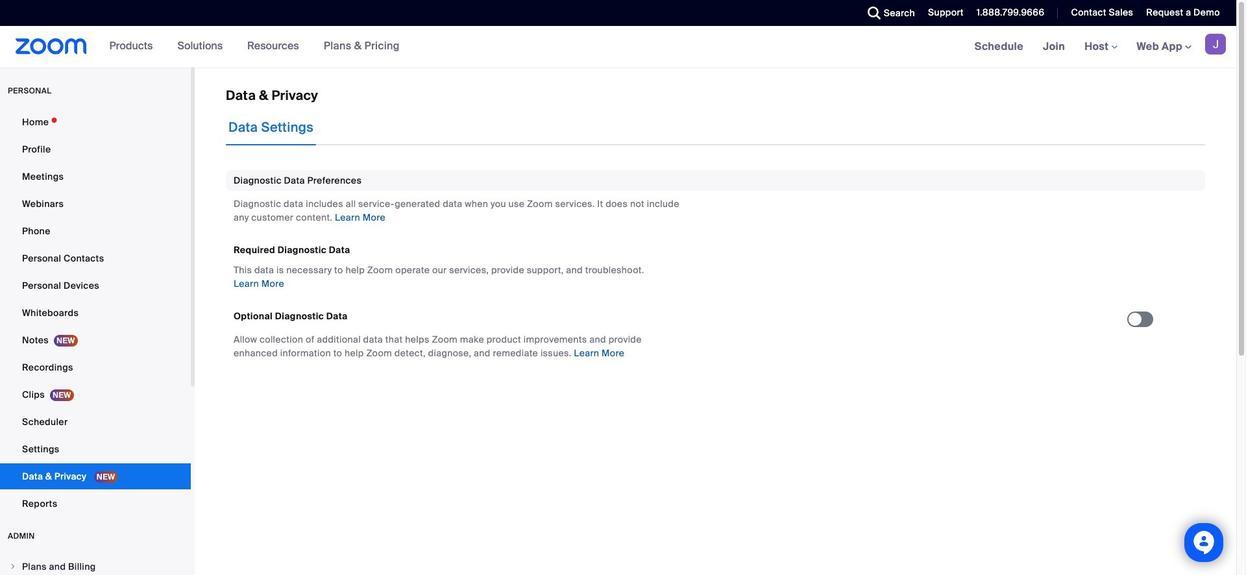 Task type: vqa. For each thing, say whether or not it's contained in the screenshot.
menu item
yes



Task type: locate. For each thing, give the bounding box(es) containing it.
zoom logo image
[[16, 38, 87, 55]]

tab
[[226, 109, 316, 145]]

personal menu menu
[[0, 109, 191, 518]]

product information navigation
[[100, 26, 410, 68]]

profile picture image
[[1206, 34, 1227, 55]]

meetings navigation
[[965, 26, 1237, 68]]

menu item
[[0, 555, 191, 575]]

banner
[[0, 26, 1237, 68]]



Task type: describe. For each thing, give the bounding box(es) containing it.
right image
[[9, 563, 17, 571]]



